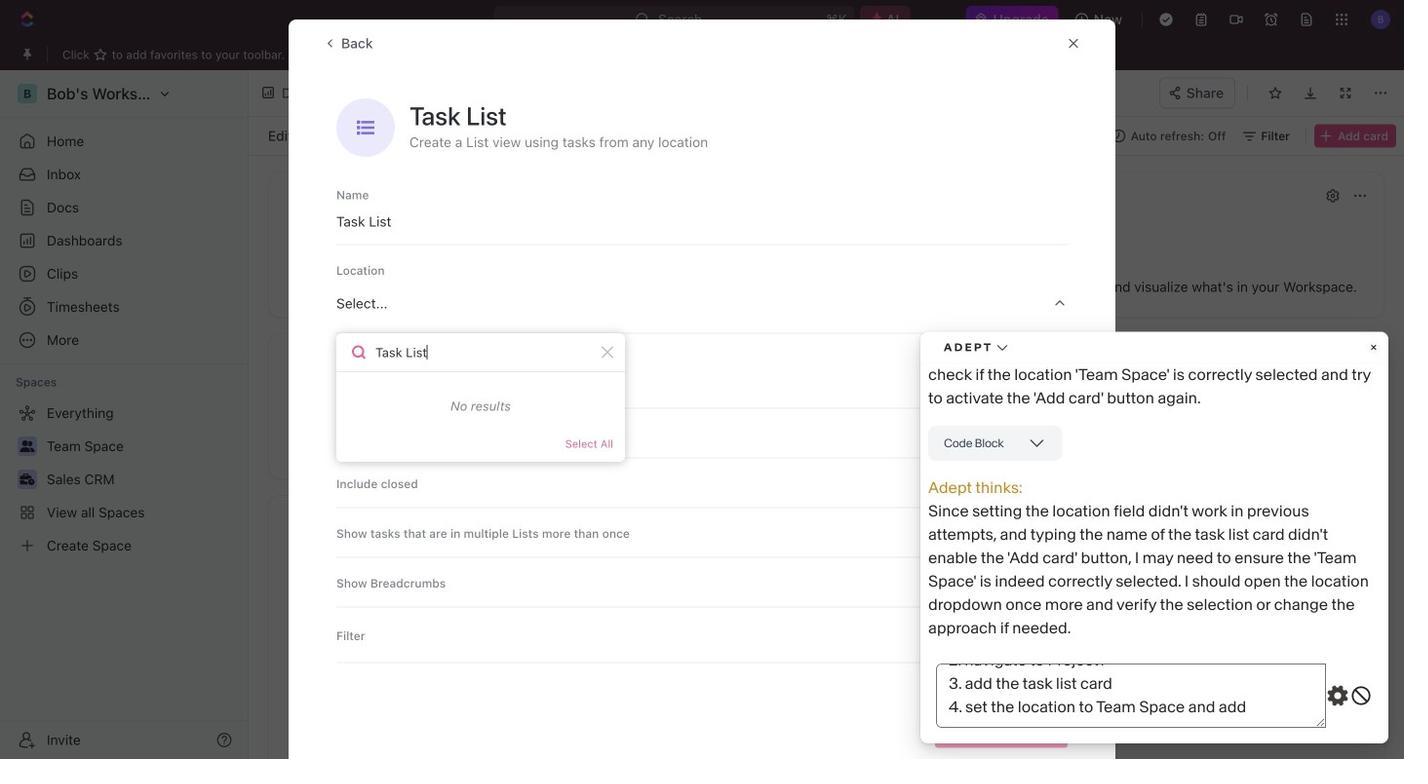 Task type: describe. For each thing, give the bounding box(es) containing it.
tree inside sidebar navigation
[[8, 398, 240, 562]]

Search Spaces, Folders, Lists text field
[[336, 334, 625, 373]]



Task type: locate. For each thing, give the bounding box(es) containing it.
sidebar navigation
[[0, 70, 249, 760]]

None text field
[[384, 81, 692, 105]]

Card name text field
[[336, 204, 1068, 239]]

tree
[[8, 398, 240, 562]]



Task type: vqa. For each thing, say whether or not it's contained in the screenshot.
Sidebar navigation
yes



